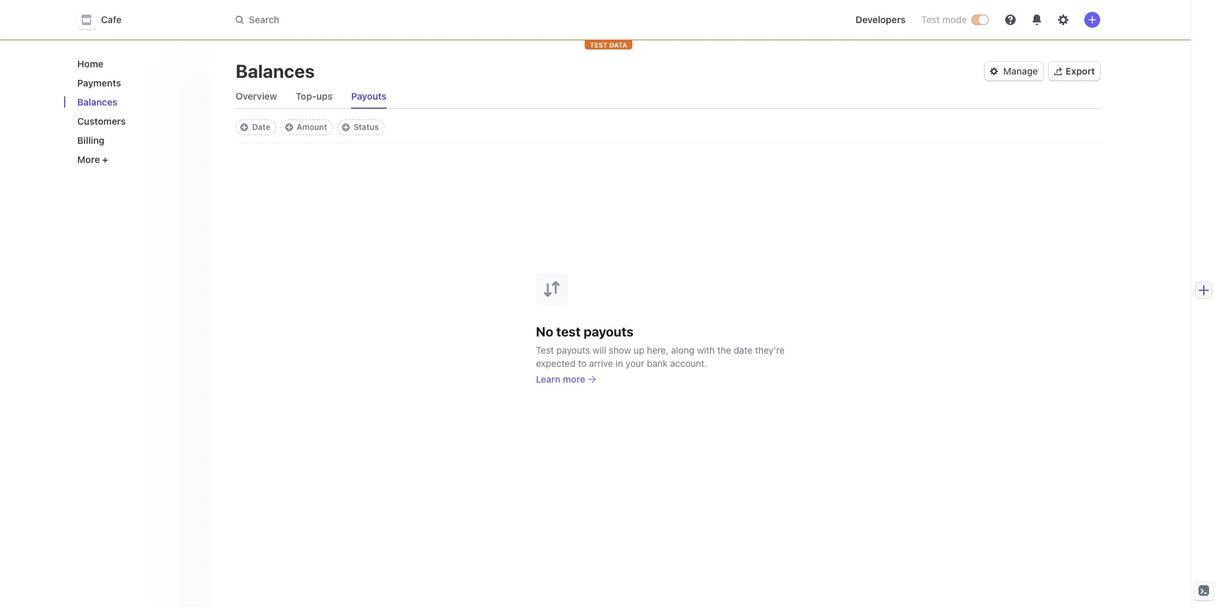Task type: describe. For each thing, give the bounding box(es) containing it.
test for test mode
[[922, 14, 940, 25]]

Search search field
[[228, 8, 600, 32]]

add status image
[[342, 123, 350, 131]]

learn
[[536, 373, 561, 385]]

mode
[[943, 14, 967, 25]]

date
[[252, 122, 270, 132]]

developers
[[856, 14, 906, 25]]

top-
[[296, 90, 316, 102]]

add amount image
[[285, 123, 293, 131]]

overview
[[236, 90, 277, 102]]

top-ups
[[296, 90, 333, 102]]

more
[[563, 373, 585, 385]]

in
[[616, 358, 623, 369]]

payouts
[[351, 90, 387, 102]]

test mode
[[922, 14, 967, 25]]

expected
[[536, 358, 576, 369]]

top-ups link
[[290, 87, 338, 106]]

your
[[626, 358, 645, 369]]

up
[[634, 344, 645, 356]]

+
[[102, 154, 108, 165]]

to
[[578, 358, 587, 369]]

balances inside core navigation links element
[[77, 96, 117, 108]]

along
[[671, 344, 695, 356]]

more +
[[77, 154, 108, 165]]

payments
[[77, 77, 121, 88]]

no test payouts
[[536, 324, 634, 339]]

billing link
[[72, 129, 199, 151]]

export
[[1066, 65, 1095, 77]]

search
[[249, 14, 279, 25]]

toolbar containing date
[[236, 119, 385, 135]]

amount
[[297, 122, 327, 132]]

the
[[718, 344, 731, 356]]

1 horizontal spatial balances
[[236, 60, 315, 82]]

svg image
[[990, 67, 998, 75]]



Task type: vqa. For each thing, say whether or not it's contained in the screenshot.
the Test mode
yes



Task type: locate. For each thing, give the bounding box(es) containing it.
they're
[[755, 344, 785, 356]]

export button
[[1049, 62, 1101, 81]]

core navigation links element
[[72, 53, 199, 170]]

test
[[590, 41, 608, 49]]

payouts link
[[346, 87, 392, 106]]

test up expected
[[536, 344, 554, 356]]

customers
[[77, 116, 126, 127]]

will
[[593, 344, 606, 356]]

balances down payments
[[77, 96, 117, 108]]

0 horizontal spatial test
[[536, 344, 554, 356]]

here,
[[647, 344, 669, 356]]

home
[[77, 58, 103, 69]]

settings image
[[1058, 15, 1069, 25]]

test inside test payouts will show up here, along with the date they're expected to arrive in your bank account.
[[536, 344, 554, 356]]

Search text field
[[228, 8, 600, 32]]

test payouts will show up here, along with the date they're expected to arrive in your bank account.
[[536, 344, 785, 369]]

learn more
[[536, 373, 585, 385]]

developers link
[[851, 9, 911, 30]]

test for test payouts will show up here, along with the date they're expected to arrive in your bank account.
[[536, 344, 554, 356]]

show
[[609, 344, 631, 356]]

add date image
[[240, 123, 248, 131]]

payments link
[[72, 72, 199, 94]]

cafe button
[[77, 11, 135, 29]]

1 vertical spatial payouts
[[557, 344, 590, 356]]

balances
[[236, 60, 315, 82], [77, 96, 117, 108]]

1 horizontal spatial test
[[922, 14, 940, 25]]

manage
[[1004, 65, 1038, 77]]

toolbar
[[236, 119, 385, 135]]

cafe
[[101, 14, 122, 25]]

notifications image
[[1032, 15, 1042, 25]]

tab list containing overview
[[230, 85, 1101, 109]]

0 vertical spatial balances
[[236, 60, 315, 82]]

test left mode
[[922, 14, 940, 25]]

balances link
[[72, 91, 199, 113]]

tab list
[[230, 85, 1101, 109]]

0 vertical spatial test
[[922, 14, 940, 25]]

status
[[354, 122, 379, 132]]

payouts
[[584, 324, 634, 339], [557, 344, 590, 356]]

0 horizontal spatial balances
[[77, 96, 117, 108]]

test data
[[590, 41, 627, 49]]

payouts up will
[[584, 324, 634, 339]]

0 vertical spatial payouts
[[584, 324, 634, 339]]

with
[[697, 344, 715, 356]]

customers link
[[72, 110, 199, 132]]

account.
[[670, 358, 707, 369]]

data
[[609, 41, 627, 49]]

test
[[556, 324, 581, 339]]

1 vertical spatial balances
[[77, 96, 117, 108]]

1 vertical spatial test
[[536, 344, 554, 356]]

more
[[77, 154, 100, 165]]

no
[[536, 324, 554, 339]]

bank
[[647, 358, 668, 369]]

balances up overview
[[236, 60, 315, 82]]

arrive
[[589, 358, 613, 369]]

payouts up to
[[557, 344, 590, 356]]

overview link
[[230, 87, 283, 106]]

home link
[[72, 53, 199, 75]]

billing
[[77, 135, 105, 146]]

test
[[922, 14, 940, 25], [536, 344, 554, 356]]

help image
[[1006, 15, 1016, 25]]

payouts inside test payouts will show up here, along with the date they're expected to arrive in your bank account.
[[557, 344, 590, 356]]

ups
[[316, 90, 333, 102]]

learn more link
[[536, 373, 596, 386]]

manage link
[[985, 62, 1044, 81]]

date
[[734, 344, 753, 356]]



